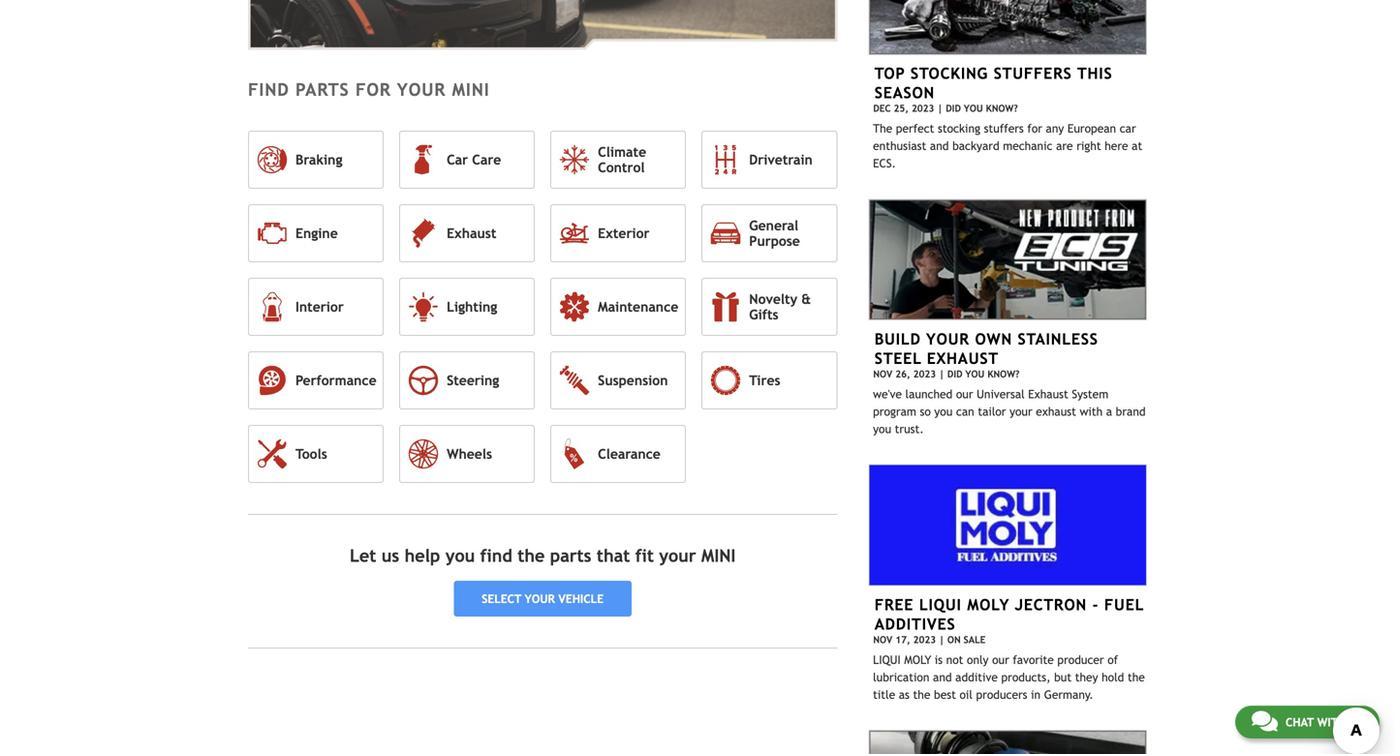 Task type: vqa. For each thing, say whether or not it's contained in the screenshot.
DOORBUSTERS! Up To 60% Off Tools image
yes



Task type: describe. For each thing, give the bounding box(es) containing it.
enthusiast
[[873, 139, 926, 153]]

are
[[1056, 139, 1073, 153]]

germany.
[[1044, 688, 1094, 702]]

nov inside free liqui moly jectron - fuel additives nov 17, 2023 | on sale liqui moly is not only our favorite producer of lubrication and additive products, but they hold the title as the best oil producers in germany.
[[873, 634, 892, 645]]

our inside free liqui moly jectron - fuel additives nov 17, 2023 | on sale liqui moly is not only our favorite producer of lubrication and additive products, but they hold the title as the best oil producers in germany.
[[992, 653, 1009, 667]]

sale
[[964, 634, 986, 645]]

free liqui moly jectron - fuel additives link
[[875, 596, 1144, 633]]

general
[[749, 218, 798, 233]]

us
[[1349, 716, 1363, 730]]

chat with us
[[1285, 716, 1363, 730]]

and inside "top stocking stuffers this season dec 25, 2023 | did you know? the perfect stocking stuffers for any european car enthusiast and backyard mechanic are right here at ecs."
[[930, 139, 949, 153]]

car
[[1120, 122, 1136, 135]]

top
[[875, 65, 905, 83]]

your right fit
[[659, 546, 696, 566]]

system
[[1072, 387, 1108, 401]]

find parts for your mini
[[248, 80, 490, 100]]

novelty & gifts link
[[702, 278, 837, 336]]

so
[[920, 405, 931, 418]]

stocking
[[911, 65, 988, 83]]

comments image
[[1252, 710, 1278, 733]]

clearance link
[[550, 425, 686, 483]]

-
[[1092, 596, 1099, 614]]

vehicle
[[558, 593, 604, 606]]

your inside button
[[525, 593, 555, 606]]

at
[[1132, 139, 1142, 153]]

suspension link
[[550, 352, 686, 410]]

find
[[248, 80, 289, 100]]

interior link
[[248, 278, 384, 336]]

oil
[[960, 688, 973, 702]]

0 vertical spatial mini
[[452, 80, 490, 100]]

stuffers
[[984, 122, 1024, 135]]

1 vertical spatial you
[[873, 422, 891, 436]]

free liqui moly jectron - fuel additives nov 17, 2023 | on sale liqui moly is not only our favorite producer of lubrication and additive products, but they hold the title as the best oil producers in germany.
[[873, 596, 1145, 702]]

1 vertical spatial liqui
[[873, 653, 901, 667]]

your up car care link
[[397, 80, 446, 100]]

exterior link
[[550, 204, 686, 262]]

26,
[[895, 369, 910, 380]]

free
[[875, 596, 914, 614]]

launched
[[905, 387, 953, 401]]

steering link
[[399, 352, 535, 410]]

car
[[447, 152, 468, 167]]

universal
[[977, 387, 1025, 401]]

braking link
[[248, 131, 384, 189]]

as
[[899, 688, 910, 702]]

parts
[[295, 80, 349, 100]]

hold
[[1102, 671, 1124, 684]]

0 horizontal spatial for
[[355, 80, 391, 100]]

wheels
[[447, 446, 492, 462]]

your inside build your own stainless steel exhaust nov 26, 2023 | did you know? we've launched our universal exhaust system program so you can tailor your exhaust with a brand you trust.
[[1010, 405, 1032, 418]]

suspension
[[598, 373, 668, 388]]

can
[[956, 405, 974, 418]]

control
[[598, 160, 645, 175]]

engine link
[[248, 204, 384, 262]]

season
[[875, 84, 935, 102]]

backyard
[[952, 139, 999, 153]]

our inside build your own stainless steel exhaust nov 26, 2023 | did you know? we've launched our universal exhaust system program so you can tailor your exhaust with a brand you trust.
[[956, 387, 973, 401]]

care
[[472, 152, 501, 167]]

climate control
[[598, 144, 646, 175]]

title
[[873, 688, 895, 702]]

0 vertical spatial you
[[934, 405, 953, 418]]

is
[[935, 653, 943, 667]]

0 horizontal spatial moly
[[904, 653, 931, 667]]

program
[[873, 405, 916, 418]]

build your own stainless steel exhaust link
[[875, 330, 1098, 368]]

car care link
[[399, 131, 535, 189]]

european
[[1068, 122, 1116, 135]]

that
[[597, 546, 630, 566]]

build your own stainless steel exhaust image
[[868, 199, 1147, 321]]

tires link
[[702, 352, 837, 410]]

lighting link
[[399, 278, 535, 336]]

interior
[[295, 299, 344, 315]]

not
[[946, 653, 963, 667]]

the
[[873, 122, 892, 135]]

1 horizontal spatial exhaust
[[927, 350, 999, 368]]

jectron
[[1015, 596, 1087, 614]]

stocking
[[938, 122, 980, 135]]

tailor
[[978, 405, 1006, 418]]

0 vertical spatial moly
[[967, 596, 1010, 614]]

us
[[382, 546, 399, 566]]

clearance
[[598, 446, 661, 462]]

let
[[350, 546, 376, 566]]

help
[[405, 546, 440, 566]]

drivetrain
[[749, 152, 813, 167]]

steel
[[875, 350, 922, 368]]

we've
[[873, 387, 902, 401]]

maintenance link
[[550, 278, 686, 336]]

trust.
[[895, 422, 924, 436]]

additives
[[875, 615, 956, 633]]

know? inside build your own stainless steel exhaust nov 26, 2023 | did you know? we've launched our universal exhaust system program so you can tailor your exhaust with a brand you trust.
[[988, 369, 1020, 380]]

general purpose
[[749, 218, 800, 249]]

free liqui moly jectron - fuel additives image
[[868, 465, 1147, 587]]



Task type: locate. For each thing, give the bounding box(es) containing it.
novelty & gifts
[[749, 291, 811, 322]]

1 horizontal spatial liqui
[[919, 596, 962, 614]]

producer
[[1057, 653, 1104, 667]]

liqui up additives in the bottom right of the page
[[919, 596, 962, 614]]

&
[[801, 291, 811, 307]]

1 horizontal spatial you
[[873, 422, 891, 436]]

| inside build your own stainless steel exhaust nov 26, 2023 | did you know? we've launched our universal exhaust system program so you can tailor your exhaust with a brand you trust.
[[939, 369, 945, 380]]

| left on in the right bottom of the page
[[939, 634, 945, 645]]

1 horizontal spatial moly
[[967, 596, 1010, 614]]

2023
[[912, 103, 934, 114], [913, 369, 936, 380], [913, 634, 936, 645]]

know?
[[986, 103, 1018, 114], [988, 369, 1020, 380]]

let us help you find the parts that fit your     mini
[[350, 546, 736, 566]]

and
[[930, 139, 949, 153], [933, 671, 952, 684]]

0 vertical spatial 2023
[[912, 103, 934, 114]]

select your vehicle
[[482, 593, 604, 606]]

1 horizontal spatial with
[[1317, 716, 1346, 730]]

in
[[1031, 688, 1041, 702]]

lubrication
[[873, 671, 929, 684]]

0 horizontal spatial liqui
[[873, 653, 901, 667]]

your
[[397, 80, 446, 100], [1010, 405, 1032, 418], [659, 546, 696, 566], [525, 593, 555, 606]]

did up 'launched'
[[947, 369, 963, 380]]

best
[[934, 688, 956, 702]]

1 vertical spatial with
[[1317, 716, 1346, 730]]

for right parts
[[355, 80, 391, 100]]

0 vertical spatial |
[[937, 103, 943, 114]]

lighting
[[447, 299, 497, 315]]

0 horizontal spatial you
[[445, 546, 475, 566]]

17,
[[895, 634, 910, 645]]

own
[[975, 330, 1012, 348]]

gifts
[[749, 307, 779, 322]]

exhaust down your
[[927, 350, 999, 368]]

of
[[1108, 653, 1118, 667]]

know? up the stuffers
[[986, 103, 1018, 114]]

know? inside "top stocking stuffers this season dec 25, 2023 | did you know? the perfect stocking stuffers for any european car enthusiast and backyard mechanic are right here at ecs."
[[986, 103, 1018, 114]]

and inside free liqui moly jectron - fuel additives nov 17, 2023 | on sale liqui moly is not only our favorite producer of lubrication and additive products, but they hold the title as the best oil producers in germany.
[[933, 671, 952, 684]]

brand
[[1116, 405, 1146, 418]]

select your vehicle button
[[454, 581, 632, 617]]

right
[[1077, 139, 1101, 153]]

2 nov from the top
[[873, 634, 892, 645]]

for inside "top stocking stuffers this season dec 25, 2023 | did you know? the perfect stocking stuffers for any european car enthusiast and backyard mechanic are right here at ecs."
[[1027, 122, 1042, 135]]

any
[[1046, 122, 1064, 135]]

for
[[355, 80, 391, 100], [1027, 122, 1042, 135]]

nov inside build your own stainless steel exhaust nov 26, 2023 | did you know? we've launched our universal exhaust system program so you can tailor your exhaust with a brand you trust.
[[873, 369, 892, 380]]

exhaust up exhaust
[[1028, 387, 1068, 401]]

1 vertical spatial 2023
[[913, 369, 936, 380]]

with down the system
[[1080, 405, 1103, 418]]

liqui up lubrication
[[873, 653, 901, 667]]

mini up car care
[[452, 80, 490, 100]]

you inside "top stocking stuffers this season dec 25, 2023 | did you know? the perfect stocking stuffers for any european car enthusiast and backyard mechanic are right here at ecs."
[[964, 103, 983, 114]]

1 vertical spatial our
[[992, 653, 1009, 667]]

mini right fit
[[701, 546, 736, 566]]

you
[[964, 103, 983, 114], [965, 369, 985, 380]]

2 vertical spatial exhaust
[[1028, 387, 1068, 401]]

general purpose link
[[702, 204, 837, 262]]

mechanic
[[1003, 139, 1053, 153]]

additive
[[955, 671, 998, 684]]

2023 inside "top stocking stuffers this season dec 25, 2023 | did you know? the perfect stocking stuffers for any european car enthusiast and backyard mechanic are right here at ecs."
[[912, 103, 934, 114]]

our right 'only' on the bottom of the page
[[992, 653, 1009, 667]]

did inside "top stocking stuffers this season dec 25, 2023 | did you know? the perfect stocking stuffers for any european car enthusiast and backyard mechanic are right here at ecs."
[[946, 103, 961, 114]]

2 vertical spatial 2023
[[913, 634, 936, 645]]

the right as
[[913, 688, 930, 702]]

2 vertical spatial the
[[913, 688, 930, 702]]

1 vertical spatial and
[[933, 671, 952, 684]]

the
[[518, 546, 545, 566], [1128, 671, 1145, 684], [913, 688, 930, 702]]

| up "stocking" on the right
[[937, 103, 943, 114]]

you down program on the right
[[873, 422, 891, 436]]

our
[[956, 387, 973, 401], [992, 653, 1009, 667]]

1 vertical spatial did
[[947, 369, 963, 380]]

1 vertical spatial exhaust
[[927, 350, 999, 368]]

0 vertical spatial exhaust
[[447, 226, 496, 241]]

0 vertical spatial you
[[964, 103, 983, 114]]

did up "stocking" on the right
[[946, 103, 961, 114]]

purpose
[[749, 233, 800, 249]]

2023 up 'launched'
[[913, 369, 936, 380]]

doorbusters! up to 60% off tools image
[[868, 730, 1147, 755]]

2023 down additives in the bottom right of the page
[[913, 634, 936, 645]]

1 horizontal spatial the
[[913, 688, 930, 702]]

with
[[1080, 405, 1103, 418], [1317, 716, 1346, 730]]

0 vertical spatial our
[[956, 387, 973, 401]]

2 horizontal spatial the
[[1128, 671, 1145, 684]]

| up 'launched'
[[939, 369, 945, 380]]

fuel
[[1104, 596, 1144, 614]]

liqui
[[919, 596, 962, 614], [873, 653, 901, 667]]

your right select
[[525, 593, 555, 606]]

on
[[947, 634, 961, 645]]

the right hold
[[1128, 671, 1145, 684]]

you inside build your own stainless steel exhaust nov 26, 2023 | did you know? we've launched our universal exhaust system program so you can tailor your exhaust with a brand you trust.
[[965, 369, 985, 380]]

0 vertical spatial with
[[1080, 405, 1103, 418]]

1 vertical spatial for
[[1027, 122, 1042, 135]]

tools link
[[248, 425, 384, 483]]

you left the 'find'
[[445, 546, 475, 566]]

but
[[1054, 671, 1072, 684]]

know? up 'universal'
[[988, 369, 1020, 380]]

|
[[937, 103, 943, 114], [939, 369, 945, 380], [939, 634, 945, 645]]

0 vertical spatial the
[[518, 546, 545, 566]]

2023 inside free liqui moly jectron - fuel additives nov 17, 2023 | on sale liqui moly is not only our favorite producer of lubrication and additive products, but they hold the title as the best oil producers in germany.
[[913, 634, 936, 645]]

and down "stocking" on the right
[[930, 139, 949, 153]]

1 vertical spatial mini
[[701, 546, 736, 566]]

0 horizontal spatial mini
[[452, 80, 490, 100]]

favorite
[[1013, 653, 1054, 667]]

tools
[[295, 446, 327, 462]]

2023 up perfect
[[912, 103, 934, 114]]

| inside "top stocking stuffers this season dec 25, 2023 | did you know? the perfect stocking stuffers for any european car enthusiast and backyard mechanic are right here at ecs."
[[937, 103, 943, 114]]

moly up the sale
[[967, 596, 1010, 614]]

2 vertical spatial you
[[445, 546, 475, 566]]

1 vertical spatial nov
[[873, 634, 892, 645]]

2023 inside build your own stainless steel exhaust nov 26, 2023 | did you know? we've launched our universal exhaust system program so you can tailor your exhaust with a brand you trust.
[[913, 369, 936, 380]]

only
[[967, 653, 989, 667]]

products,
[[1001, 671, 1051, 684]]

1 horizontal spatial our
[[992, 653, 1009, 667]]

did
[[946, 103, 961, 114], [947, 369, 963, 380]]

0 vertical spatial and
[[930, 139, 949, 153]]

top stocking stuffers this season link
[[875, 65, 1113, 102]]

0 vertical spatial liqui
[[919, 596, 962, 614]]

exhaust
[[1036, 405, 1076, 418]]

0 vertical spatial for
[[355, 80, 391, 100]]

our up can on the right bottom
[[956, 387, 973, 401]]

chat
[[1285, 716, 1314, 730]]

novelty
[[749, 291, 797, 307]]

stuffers
[[994, 65, 1072, 83]]

you up "stocking" on the right
[[964, 103, 983, 114]]

mini banner image image
[[248, 0, 837, 50]]

dec
[[873, 103, 891, 114]]

drivetrain link
[[702, 131, 837, 189]]

your down 'universal'
[[1010, 405, 1032, 418]]

exhaust up the lighting
[[447, 226, 496, 241]]

1 vertical spatial moly
[[904, 653, 931, 667]]

exhaust
[[447, 226, 496, 241], [927, 350, 999, 368], [1028, 387, 1068, 401]]

your
[[926, 330, 970, 348]]

1 nov from the top
[[873, 369, 892, 380]]

and up best
[[933, 671, 952, 684]]

parts
[[550, 546, 591, 566]]

tires
[[749, 373, 780, 388]]

2 horizontal spatial exhaust
[[1028, 387, 1068, 401]]

0 horizontal spatial our
[[956, 387, 973, 401]]

climate
[[598, 144, 646, 160]]

1 vertical spatial you
[[965, 369, 985, 380]]

1 horizontal spatial for
[[1027, 122, 1042, 135]]

0 horizontal spatial with
[[1080, 405, 1103, 418]]

2 horizontal spatial you
[[934, 405, 953, 418]]

performance link
[[248, 352, 384, 410]]

the right the 'find'
[[518, 546, 545, 566]]

with left us
[[1317, 716, 1346, 730]]

fit
[[635, 546, 654, 566]]

1 vertical spatial |
[[939, 369, 945, 380]]

25,
[[894, 103, 909, 114]]

perfect
[[896, 122, 934, 135]]

nov left 26,
[[873, 369, 892, 380]]

for up mechanic
[[1027, 122, 1042, 135]]

0 vertical spatial nov
[[873, 369, 892, 380]]

select
[[482, 593, 521, 606]]

0 vertical spatial did
[[946, 103, 961, 114]]

with inside build your own stainless steel exhaust nov 26, 2023 | did you know? we've launched our universal exhaust system program so you can tailor your exhaust with a brand you trust.
[[1080, 405, 1103, 418]]

0 horizontal spatial exhaust
[[447, 226, 496, 241]]

maintenance
[[598, 299, 678, 315]]

chat with us link
[[1235, 706, 1380, 739]]

1 vertical spatial know?
[[988, 369, 1020, 380]]

| inside free liqui moly jectron - fuel additives nov 17, 2023 | on sale liqui moly is not only our favorite producer of lubrication and additive products, but they hold the title as the best oil producers in germany.
[[939, 634, 945, 645]]

you right "so"
[[934, 405, 953, 418]]

1 horizontal spatial mini
[[701, 546, 736, 566]]

this
[[1077, 65, 1113, 83]]

ecs.
[[873, 157, 896, 170]]

top stocking stuffers this season image
[[868, 0, 1147, 55]]

0 vertical spatial know?
[[986, 103, 1018, 114]]

1 vertical spatial the
[[1128, 671, 1145, 684]]

moly left is
[[904, 653, 931, 667]]

you down 'build your own stainless steel exhaust' link
[[965, 369, 985, 380]]

you
[[934, 405, 953, 418], [873, 422, 891, 436], [445, 546, 475, 566]]

did inside build your own stainless steel exhaust nov 26, 2023 | did you know? we've launched our universal exhaust system program so you can tailor your exhaust with a brand you trust.
[[947, 369, 963, 380]]

nov left 17,
[[873, 634, 892, 645]]

build your own stainless steel exhaust nov 26, 2023 | did you know? we've launched our universal exhaust system program so you can tailor your exhaust with a brand you trust.
[[873, 330, 1146, 436]]

braking
[[295, 152, 342, 167]]

car care
[[447, 152, 501, 167]]

2 vertical spatial |
[[939, 634, 945, 645]]

0 horizontal spatial the
[[518, 546, 545, 566]]



